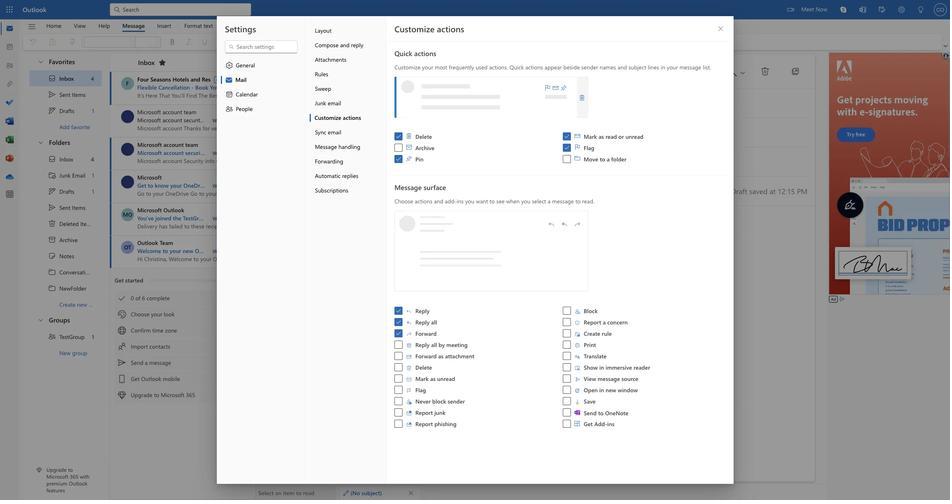 Task type: locate. For each thing, give the bounding box(es) containing it.
choose inside 'message list no conversations selected' list box
[[131, 310, 149, 318]]

1 vertical spatial 
[[574, 388, 580, 394]]

 up verification
[[225, 105, 233, 113]]

reply up  forward
[[415, 318, 429, 326]]

get right 
[[131, 375, 140, 383]]

1 vertical spatial upgrade
[[46, 466, 67, 473]]

 left 
[[395, 331, 401, 336]]

1 reply from the top
[[415, 307, 429, 315]]

1  from the top
[[48, 90, 56, 99]]

reading pane main content
[[252, 50, 827, 500]]

to left "with"
[[68, 466, 73, 473]]

2 drafts from the top
[[59, 188, 74, 195]]

application
[[0, 0, 950, 500]]

microsoft
[[137, 108, 161, 116], [137, 116, 161, 124], [137, 141, 162, 149], [137, 149, 162, 157], [137, 174, 162, 181], [137, 206, 162, 214], [161, 391, 184, 399], [46, 473, 68, 480]]

 sent items inside favorites tree
[[48, 90, 86, 99]]

0 horizontal spatial ad
[[216, 77, 221, 82]]

send inside customize actions tab panel
[[584, 409, 596, 417]]

outlook up welcome
[[137, 239, 158, 247]]

1 vertical spatial 
[[408, 490, 414, 496]]

2 reply from the top
[[415, 318, 429, 326]]

microsoft account team up microsoft account security info was added
[[137, 141, 198, 149]]

0 vertical spatial junk
[[315, 99, 326, 107]]

 for  reply all by meeting
[[406, 343, 412, 348]]

 tree item
[[29, 86, 102, 103], [29, 199, 102, 216]]

mark for mark as unread
[[415, 375, 428, 383]]

(no
[[350, 489, 360, 497]]

your left the most at the left of page
[[422, 63, 433, 71]]

 for  newfolder
[[48, 284, 56, 292]]

junk right 
[[59, 171, 71, 179]]

 report phishing
[[406, 420, 456, 428]]

reply for reply
[[415, 307, 429, 315]]

quick right actions.
[[509, 63, 524, 71]]

wed 10/4 for outlook.com
[[213, 248, 233, 254]]

add-
[[594, 420, 607, 428]]

 up  at the left top
[[48, 220, 56, 228]]

flag
[[584, 144, 594, 152], [415, 386, 426, 394]]

outlook inside banner
[[23, 5, 46, 14]]

1 horizontal spatial as
[[438, 352, 443, 360]]

your
[[210, 84, 221, 91]]

1 vertical spatial ins
[[607, 420, 614, 428]]

microsoft account team image up m
[[121, 143, 134, 156]]

3 wed from the top
[[213, 182, 223, 189]]

2  from the top
[[48, 155, 56, 163]]

1 horizontal spatial upgrade
[[131, 391, 152, 399]]

email inside the junk email button
[[327, 99, 341, 107]]

Select a conversation checkbox
[[121, 110, 137, 123], [121, 143, 137, 156]]

2  tree item from the top
[[29, 183, 102, 199]]

wed for verification
[[213, 117, 222, 124]]

1 sent from the top
[[59, 91, 70, 98]]

subject)
[[362, 489, 382, 497]]

upgrade inside 'message list no conversations selected' list box
[[131, 391, 152, 399]]

archive down deleted
[[59, 236, 78, 244]]

 inside favorites tree
[[48, 90, 56, 99]]

choose up confirm
[[131, 310, 149, 318]]

Search settings search field
[[234, 43, 289, 51]]

saved
[[749, 186, 768, 196]]

groups tree item
[[29, 312, 102, 329]]

security down flexible cancellation - book your stay today
[[184, 116, 203, 124]]

quick down customize actions heading
[[394, 49, 412, 58]]

1 vertical spatial  tree item
[[29, 151, 102, 167]]

1 right  testgroup
[[92, 333, 94, 341]]

mt down four seasons hotels and resorts image
[[123, 113, 132, 120]]

settings heading
[[225, 23, 256, 34]]

1  from the top
[[48, 268, 56, 276]]

meeting
[[446, 341, 467, 349]]

5 wed 10/4 from the top
[[213, 248, 233, 254]]

To text field
[[307, 96, 809, 110]]

info left verification
[[204, 116, 214, 124]]

1 horizontal spatial read
[[605, 133, 617, 140]]

0 vertical spatial team
[[184, 108, 196, 116]]

0 horizontal spatial upgrade
[[46, 466, 67, 473]]

1 vertical spatial forward
[[415, 352, 436, 360]]

choose inside customize actions tab panel
[[394, 197, 413, 205]]

2 vertical spatial as
[[430, 375, 435, 383]]

wed for onedrive
[[213, 182, 223, 189]]

message down contacts
[[149, 359, 171, 367]]

files image
[[6, 80, 14, 88]]

0 vertical spatial  tree item
[[29, 70, 102, 86]]

calendar image
[[6, 43, 14, 51]]

 left newfolder
[[48, 284, 56, 292]]

0 vertical spatial  sent items
[[48, 90, 86, 99]]

5 wed from the top
[[213, 248, 223, 254]]

 report junk
[[406, 409, 445, 416]]

1 horizontal spatial 
[[406, 365, 412, 371]]

4 1 from the top
[[92, 333, 94, 341]]

actions up the most at the left of page
[[414, 49, 436, 58]]

as down 'by'
[[438, 352, 443, 360]]

1 inside favorites tree
[[92, 107, 94, 114]]

2 delete from the top
[[415, 364, 432, 371]]

include group
[[497, 34, 556, 50]]


[[28, 22, 36, 31]]

1  sent items from the top
[[48, 90, 86, 99]]

names
[[599, 63, 616, 71]]

 for  button within the groups tree item
[[38, 317, 44, 323]]

2 email from the top
[[328, 128, 341, 136]]

to
[[600, 155, 605, 163], [148, 182, 153, 189], [227, 182, 232, 189], [489, 197, 495, 205], [575, 197, 580, 205], [163, 247, 168, 255], [154, 391, 159, 399], [598, 409, 603, 417], [68, 466, 73, 473], [296, 489, 301, 497]]

welcome
[[137, 247, 161, 255]]

2 mt from the top
[[123, 145, 132, 153]]

2  tree item from the top
[[29, 199, 102, 216]]

options button
[[245, 19, 277, 32]]

customize actions tab panel
[[386, 16, 733, 484]]

1 wed from the top
[[213, 117, 222, 124]]

select a conversation checkbox up m
[[121, 143, 137, 156]]

email inside sync email button
[[328, 128, 341, 136]]

1 vertical spatial folder
[[89, 301, 103, 308]]

0 horizontal spatial unread
[[437, 375, 455, 383]]

0 vertical spatial select a conversation checkbox
[[121, 110, 137, 123]]

 for 
[[225, 90, 233, 99]]

info
[[204, 116, 214, 124], [207, 149, 217, 157]]

report down  report junk in the left of the page
[[415, 420, 433, 428]]

 block
[[574, 307, 597, 315]]

1 vertical spatial testgroup
[[59, 333, 85, 341]]

know
[[155, 182, 169, 189]]

2  inbox from the top
[[48, 155, 73, 163]]

1 email from the top
[[327, 99, 341, 107]]

0 vertical spatial forward
[[415, 330, 436, 337]]

1 vertical spatial 
[[48, 220, 56, 228]]

flag for  flag
[[415, 386, 426, 394]]

1 down  "tree item"
[[92, 188, 94, 195]]

 inside button
[[791, 66, 800, 76]]

sync
[[315, 128, 326, 136]]

inbox for 1st  tree item from the top of the page
[[59, 74, 74, 82]]

to do image
[[6, 99, 14, 107]]

junk inside  junk email
[[59, 171, 71, 179]]

0 horizontal spatial group
[[72, 349, 87, 357]]

items up favorite
[[72, 91, 86, 98]]

0 vertical spatial as
[[598, 133, 604, 140]]

tab list
[[40, 19, 277, 32]]


[[343, 490, 349, 496]]

read inside "select an item to read" button
[[303, 489, 314, 497]]

reply up  reply all at the left bottom
[[415, 307, 429, 315]]

1 wed 10/4 from the top
[[213, 117, 233, 124]]

message handling
[[315, 143, 360, 151]]

mark down  delete
[[415, 375, 428, 383]]

microsoft outlook image
[[121, 208, 134, 221]]

items right deleted
[[80, 220, 94, 228]]

0 vertical spatial archive
[[415, 144, 434, 152]]

 sent items up  tree item on the left top
[[48, 203, 86, 212]]

1 horizontal spatial unread
[[625, 133, 643, 140]]

0 horizontal spatial 
[[48, 333, 56, 341]]

1  inbox from the top
[[48, 74, 74, 82]]

 inbox down folders
[[48, 155, 73, 163]]

in right the show
[[599, 364, 604, 371]]

2 select a conversation checkbox from the top
[[121, 143, 137, 156]]

 for  testgroup
[[48, 333, 56, 341]]

team up microsoft account security info was added
[[185, 141, 198, 149]]

0 vertical spatial report
[[584, 318, 601, 326]]

 inside favorites tree
[[48, 107, 56, 115]]

1 vertical spatial group
[[72, 349, 87, 357]]

0 vertical spatial upgrade
[[131, 391, 152, 399]]

1 inside  "tree item"
[[92, 171, 94, 179]]

flexible
[[137, 84, 157, 91]]

1 horizontal spatial 
[[225, 105, 233, 113]]

drafts inside favorites tree
[[59, 107, 74, 114]]

0 vertical spatial 
[[225, 105, 233, 113]]

1 horizontal spatial quick
[[509, 63, 524, 71]]

archive for 
[[415, 144, 434, 152]]


[[787, 6, 794, 13]]

2 vertical spatial report
[[415, 420, 433, 428]]

12:15
[[778, 186, 795, 196]]

archive inside customize actions tab panel
[[415, 144, 434, 152]]

new for 
[[605, 386, 616, 394]]

send inside 'message list no conversations selected' list box
[[131, 359, 143, 367]]

to inside button
[[296, 489, 301, 497]]

inbox inside tree
[[59, 155, 73, 163]]

stay
[[223, 84, 234, 91]]

2 horizontal spatial 
[[760, 66, 770, 76]]

1 microsoft account team from the top
[[137, 108, 196, 116]]

quick
[[394, 49, 412, 58], [509, 63, 524, 71]]

0 horizontal spatial customize actions
[[314, 114, 361, 122]]

1 horizontal spatial folder
[[611, 155, 626, 163]]

 move to a folder
[[574, 155, 626, 163]]

 inside 'folders' tree item
[[38, 139, 44, 146]]

automatic replies
[[315, 172, 358, 180]]

mt for microsoft account security info was added
[[123, 145, 132, 153]]

 inside tree item
[[48, 333, 56, 341]]

automatic
[[315, 172, 340, 180]]

new for welcome
[[183, 247, 193, 255]]

2 4 from the top
[[91, 155, 94, 163]]

message
[[679, 63, 701, 71], [552, 197, 574, 205], [149, 359, 171, 367], [597, 375, 620, 383]]

0 vertical spatial ins
[[456, 197, 463, 205]]

wed 10/4 for group
[[213, 215, 233, 222]]

0 horizontal spatial read
[[303, 489, 314, 497]]

microsoft account team for microsoft account security info verification
[[137, 108, 196, 116]]

2 vertical spatial new
[[605, 386, 616, 394]]

wed for outlook.com
[[213, 248, 223, 254]]

2 you from the left
[[521, 197, 530, 205]]

 inside settings tab list
[[225, 105, 233, 113]]

 right  
[[760, 66, 770, 76]]

hotels
[[173, 75, 189, 83]]

junk email
[[315, 99, 341, 107]]

1  from the top
[[48, 107, 56, 115]]

 for first  tree item from the bottom of the page
[[48, 155, 56, 163]]

 for 
[[791, 66, 800, 76]]

items up  deleted items
[[72, 204, 86, 211]]

 flag
[[574, 144, 594, 152]]

 deleted items
[[48, 220, 94, 228]]

customize actions
[[394, 23, 464, 34], [314, 114, 361, 122]]

2  drafts from the top
[[48, 187, 74, 195]]

quick actions
[[394, 49, 436, 58]]

customize actions inside the customize actions button
[[314, 114, 361, 122]]

four seasons hotels and resorts
[[137, 75, 221, 83]]

you left want
[[465, 197, 474, 205]]

 drafts inside favorites tree
[[48, 107, 74, 115]]

reply
[[415, 307, 429, 315], [415, 318, 429, 326], [415, 341, 429, 349]]

0 vertical spatial sender
[[581, 63, 598, 71]]

concern
[[607, 318, 627, 326]]

 archive
[[406, 144, 434, 152]]

appear
[[544, 63, 562, 71]]

 for  button inside the favorites tree item
[[38, 58, 44, 65]]

choose
[[394, 197, 413, 205], [131, 310, 149, 318]]

2 sent from the top
[[59, 204, 70, 211]]

1 4 from the top
[[91, 74, 94, 82]]

 inside tree
[[48, 155, 56, 163]]

 for mark as read or unread
[[564, 134, 569, 139]]

message inside customize actions tab panel
[[394, 183, 422, 192]]

0 vertical spatial 
[[48, 268, 56, 276]]

ad
[[216, 77, 221, 82], [831, 296, 836, 302]]

1  from the top
[[48, 74, 56, 82]]

 translate
[[574, 352, 606, 360]]

get for get started
[[115, 277, 124, 284]]

0 vertical spatial  inbox
[[48, 74, 74, 82]]

email down sweep
[[327, 99, 341, 107]]

testgroup up new group
[[59, 333, 85, 341]]

group
[[210, 214, 226, 222], [72, 349, 87, 357]]

in right open
[[599, 386, 604, 394]]

tree
[[29, 151, 112, 312]]

team up microsoft account security info verification
[[184, 108, 196, 116]]

message list no conversations selected list box
[[110, 72, 306, 500]]

 up  tree item on the left top
[[48, 203, 56, 212]]

2 vertical spatial items
[[80, 220, 94, 228]]

all up  forward
[[431, 318, 437, 326]]

message left surface
[[394, 183, 422, 192]]

to right item
[[296, 489, 301, 497]]

1  drafts from the top
[[48, 107, 74, 115]]

3 wed 10/4 from the top
[[213, 182, 233, 189]]

1 vertical spatial info
[[207, 149, 217, 157]]

 for  button underneath message 'button'
[[130, 40, 135, 44]]

 button
[[576, 36, 592, 48]]

1 vertical spatial  sent items
[[48, 203, 86, 212]]

f
[[126, 80, 129, 87]]

archive up pin
[[415, 144, 434, 152]]

1 vertical spatial reply
[[415, 318, 429, 326]]

new inside customize actions tab panel
[[605, 386, 616, 394]]

0 vertical spatial 
[[791, 66, 800, 76]]

you've
[[137, 214, 154, 222]]

in for window
[[599, 386, 604, 394]]

1 horizontal spatial flag
[[584, 144, 594, 152]]

delete up  archive at left top
[[415, 133, 432, 140]]

ins
[[456, 197, 463, 205], [607, 420, 614, 428]]

mark up  flag
[[584, 133, 597, 140]]

 inside button
[[760, 66, 770, 76]]

outlook up 
[[23, 5, 46, 14]]

1  tree item from the top
[[29, 103, 102, 119]]

security for verification
[[184, 116, 203, 124]]

 left 
[[395, 156, 401, 162]]

microsoft account team image down four seasons hotels and resorts image
[[121, 110, 134, 123]]

2  from the top
[[48, 187, 56, 195]]

 inside customize actions tab panel
[[717, 25, 724, 32]]

0 vertical spatial microsoft account team image
[[121, 110, 134, 123]]

reply for reply all by meeting
[[415, 341, 429, 349]]

microsoft account team for microsoft account security info was added
[[137, 141, 198, 149]]

inbox 
[[138, 58, 166, 67]]

1 horizontal spatial  button
[[714, 22, 727, 35]]

mark for mark as read or unread
[[584, 133, 597, 140]]

1 vertical spatial  tree item
[[29, 199, 102, 216]]

1 microsoft account team image from the top
[[121, 110, 134, 123]]

4 inside favorites tree
[[91, 74, 94, 82]]

newfolder
[[59, 284, 86, 292]]

and inside button
[[340, 41, 349, 49]]

1 delete from the top
[[415, 133, 432, 140]]

 for flag
[[564, 145, 569, 151]]

1 1 from the top
[[92, 107, 94, 114]]

0 vertical spatial 
[[225, 90, 233, 99]]

as down  delete
[[430, 375, 435, 383]]

forward up  delete
[[415, 352, 436, 360]]

unread
[[625, 133, 643, 140], [437, 375, 455, 383]]

 left 
[[395, 308, 401, 314]]

1 horizontal spatial customize actions
[[394, 23, 464, 34]]

people
[[236, 105, 252, 113]]

0 vertical spatial ad
[[216, 77, 221, 82]]

 down 
[[48, 187, 56, 195]]

document
[[0, 0, 950, 500]]

rules
[[315, 70, 328, 78]]

 inside groups tree item
[[38, 317, 44, 323]]

 tree item for 
[[29, 183, 102, 199]]

view left help
[[74, 22, 86, 29]]

 down 
[[225, 90, 233, 99]]

 button for groups
[[34, 312, 47, 327]]

 inside  open in new window
[[574, 388, 580, 394]]

inbox inside favorites tree
[[59, 74, 74, 82]]

2  tree item from the top
[[29, 280, 102, 296]]

unread right or
[[625, 133, 643, 140]]

0 horizontal spatial create
[[59, 301, 75, 308]]

1 vertical spatial 
[[48, 284, 56, 292]]

message surface
[[394, 183, 446, 192]]

inbox heading
[[128, 54, 169, 71]]


[[48, 74, 56, 82], [48, 155, 56, 163]]

1 all from the top
[[431, 318, 437, 326]]

0 vertical spatial 
[[717, 25, 724, 32]]

 inside  delete
[[406, 365, 412, 371]]

0 horizontal spatial flag
[[415, 386, 426, 394]]

upgrade right  on the left of the page
[[131, 391, 152, 399]]

inbox up  junk email
[[59, 155, 73, 163]]

3 1 from the top
[[92, 188, 94, 195]]

a inside list box
[[145, 359, 148, 367]]

2  from the top
[[48, 284, 56, 292]]

items inside favorites tree
[[72, 91, 86, 98]]

 tree item for 
[[29, 103, 102, 119]]

0 vertical spatial choose
[[394, 197, 413, 205]]


[[406, 133, 412, 139]]

 inside favorites tree
[[48, 74, 56, 82]]

customize inside button
[[314, 114, 341, 122]]

0 vertical spatial items
[[72, 91, 86, 98]]

4 wed from the top
[[213, 215, 223, 222]]

 button inside groups tree item
[[34, 312, 47, 327]]

dialog
[[0, 0, 950, 500]]

draw
[[226, 22, 239, 29]]

2 wed from the top
[[213, 150, 223, 156]]

1 vertical spatial customize actions
[[314, 114, 361, 122]]

archive inside  archive
[[59, 236, 78, 244]]

 button for favorites
[[34, 54, 47, 69]]

0 horizontal spatial archive
[[59, 236, 78, 244]]

 for  open in new window
[[574, 388, 580, 394]]

add-
[[445, 197, 456, 205]]

a down import contacts at the bottom left of page
[[145, 359, 148, 367]]

0 vertical spatial read
[[605, 133, 617, 140]]

select a conversation checkbox for microsoft account security info was added
[[121, 143, 137, 156]]

read right item
[[303, 489, 314, 497]]

2  tree item from the top
[[29, 151, 102, 167]]

0 vertical spatial all
[[431, 318, 437, 326]]

1 vertical spatial in
[[599, 364, 604, 371]]

0 horizontal spatial 
[[574, 388, 580, 394]]

report up  create rule
[[584, 318, 601, 326]]

1 vertical spatial  button
[[405, 488, 417, 499]]

premium features image
[[36, 468, 42, 473]]

to left know
[[148, 182, 153, 189]]

0 vertical spatial delete
[[415, 133, 432, 140]]

sent up  tree item on the left top
[[59, 204, 70, 211]]

new inside tree item
[[77, 301, 87, 308]]

1 vertical spatial microsoft account team image
[[121, 143, 134, 156]]

upgrade inside "upgrade to microsoft 365 with premium outlook features"
[[46, 466, 67, 473]]

2 1 from the top
[[92, 171, 94, 179]]

 down 
[[406, 343, 412, 348]]

to inside "upgrade to microsoft 365 with premium outlook features"
[[68, 466, 73, 473]]

365 inside 'message list no conversations selected' list box
[[186, 391, 195, 399]]

1 vertical spatial  drafts
[[48, 187, 74, 195]]

powerpoint image
[[6, 155, 14, 163]]

 tree item
[[29, 232, 102, 248]]

upgrade for upgrade to microsoft 365
[[131, 391, 152, 399]]

 button left favorites
[[34, 54, 47, 69]]

and up flexible cancellation - book your stay today
[[191, 75, 200, 83]]

 tree item
[[29, 103, 102, 119], [29, 183, 102, 199]]

report
[[584, 318, 601, 326], [415, 409, 433, 416], [415, 420, 433, 428]]

1 right email at the top left of page
[[92, 171, 94, 179]]

0 vertical spatial send
[[131, 359, 143, 367]]

2 all from the top
[[431, 341, 437, 349]]

1 horizontal spatial create
[[584, 330, 600, 337]]

1 select a conversation checkbox from the top
[[121, 110, 137, 123]]

1 vertical spatial 
[[48, 155, 56, 163]]

message inside 'button'
[[122, 22, 145, 29]]

resorts
[[202, 75, 221, 83]]

reply
[[351, 41, 363, 49]]

drafts for 
[[59, 107, 74, 114]]

1 vertical spatial 4
[[91, 155, 94, 163]]

and right names
[[617, 63, 627, 71]]

4 down favorites tree item on the top of page
[[91, 74, 94, 82]]

create new folder tree item
[[29, 296, 103, 312]]

1 vertical spatial 
[[48, 203, 56, 212]]

1 drafts from the top
[[59, 107, 74, 114]]

1 horizontal spatial junk
[[315, 99, 326, 107]]

more apps image
[[6, 191, 14, 199]]

outlook
[[23, 5, 46, 14], [163, 206, 184, 214], [137, 239, 158, 247], [141, 375, 161, 383], [69, 480, 87, 487]]

message button
[[116, 19, 151, 32]]

wed for was
[[213, 150, 223, 156]]

1 forward from the top
[[415, 330, 436, 337]]

microsoft account team image
[[121, 110, 134, 123], [121, 143, 134, 156]]

 tree item down  junk email
[[29, 183, 102, 199]]

2 microsoft account team image from the top
[[121, 143, 134, 156]]

 left favorites
[[38, 58, 44, 65]]

as for unread
[[430, 375, 435, 383]]

0 vertical spatial microsoft account team
[[137, 108, 196, 116]]

0 vertical spatial view
[[74, 22, 86, 29]]

1 vertical spatial mobile
[[163, 375, 180, 383]]

2 microsoft account team from the top
[[137, 141, 198, 149]]

add favorite tree item
[[29, 119, 102, 135]]

create inside tree item
[[59, 301, 75, 308]]

customize down junk email
[[314, 114, 341, 122]]

delete for  delete
[[415, 364, 432, 371]]

2 wed 10/4 from the top
[[213, 150, 233, 156]]

create inside customize actions tab panel
[[584, 330, 600, 337]]

1 vertical spatial all
[[431, 341, 437, 349]]

microsoft inside "upgrade to microsoft 365 with premium outlook features"
[[46, 473, 68, 480]]

drafts up add favorite "tree item"
[[59, 107, 74, 114]]

as for read
[[598, 133, 604, 140]]

0 vertical spatial 
[[48, 90, 56, 99]]

email for junk email
[[327, 99, 341, 107]]

team for verification
[[184, 108, 196, 116]]

365 inside "upgrade to microsoft 365 with premium outlook features"
[[70, 473, 78, 480]]

add
[[59, 123, 70, 131]]

translate
[[584, 352, 606, 360]]

attachments button
[[309, 52, 386, 67]]

sync email button
[[309, 125, 386, 140]]

1 vertical spatial email
[[328, 128, 341, 136]]

message inside button
[[315, 143, 337, 151]]

ins down send to onenote
[[607, 420, 614, 428]]

1 vertical spatial microsoft account team
[[137, 141, 198, 149]]

 left 
[[395, 134, 401, 139]]

select a conversation checkbox for microsoft account security info verification
[[121, 110, 137, 123]]

 up 
[[406, 365, 412, 371]]

1 horizontal spatial choose
[[394, 197, 413, 205]]

 forward
[[406, 330, 436, 337]]

 tree item
[[29, 70, 102, 86], [29, 151, 102, 167]]

 right  button
[[791, 66, 800, 76]]

read inside customize actions tab panel
[[605, 133, 617, 140]]

2 forward from the top
[[415, 352, 436, 360]]

forward for forward
[[415, 330, 436, 337]]

4 wed 10/4 from the top
[[213, 215, 233, 222]]

 inside tree item
[[48, 220, 56, 228]]

0 vertical spatial reply
[[415, 307, 429, 315]]

delete
[[415, 133, 432, 140], [415, 364, 432, 371]]

mark
[[584, 133, 597, 140], [415, 375, 428, 383]]

wed 10/4 for was
[[213, 150, 233, 156]]

 inside  reply all by meeting
[[406, 343, 412, 348]]

folder inside tree item
[[89, 301, 103, 308]]

new inside 'message list no conversations selected' list box
[[183, 247, 193, 255]]

0 horizontal spatial message
[[122, 22, 145, 29]]

 button inside favorites tree item
[[34, 54, 47, 69]]

1 horizontal spatial ins
[[607, 420, 614, 428]]

read left or
[[605, 133, 617, 140]]

 button
[[560, 36, 576, 48]]

0 vertical spatial mobile
[[288, 182, 306, 189]]

 inside  
[[739, 69, 746, 76]]

10/4 for was
[[224, 150, 233, 156]]

 down message 'button'
[[130, 40, 135, 44]]

 archive
[[48, 236, 78, 244]]

items
[[72, 91, 86, 98], [72, 204, 86, 211], [80, 220, 94, 228]]

 tree item
[[29, 264, 112, 280], [29, 280, 102, 296]]

 mark as read or unread
[[574, 133, 643, 140]]

 for 
[[760, 66, 770, 76]]

 left 
[[564, 134, 569, 139]]

0 vertical spatial 
[[48, 107, 56, 115]]

1 horizontal spatial testgroup
[[183, 214, 209, 222]]

inbox inside inbox 
[[138, 58, 155, 66]]

 for  deleted items
[[48, 220, 56, 228]]

 inbox down favorites
[[48, 74, 74, 82]]

1 horizontal spatial you
[[521, 197, 530, 205]]

wed 10/4 for verification
[[213, 117, 233, 124]]

 up add favorite "tree item"
[[48, 107, 56, 115]]

1 vertical spatial team
[[185, 141, 198, 149]]

0 horizontal spatial 
[[408, 490, 414, 496]]

 drafts up add
[[48, 107, 74, 115]]

0 horizontal spatial 
[[225, 90, 233, 99]]

3 reply from the top
[[415, 341, 429, 349]]

drafts down  junk email
[[59, 188, 74, 195]]

customize actions inside customize actions tab panel
[[394, 23, 464, 34]]


[[48, 268, 56, 276], [48, 284, 56, 292]]

home
[[46, 22, 61, 29]]

 inside settings tab list
[[225, 90, 233, 99]]

2 horizontal spatial new
[[605, 386, 616, 394]]

 button inside 'folders' tree item
[[34, 135, 47, 150]]

 junk email
[[48, 171, 85, 179]]

and left reply
[[340, 41, 349, 49]]

as left or
[[598, 133, 604, 140]]

the
[[173, 214, 181, 222]]

 inside favorites tree item
[[38, 58, 44, 65]]

10/4 for group
[[224, 215, 233, 222]]

left-rail-appbar navigation
[[2, 19, 18, 187]]

 down insert button
[[155, 40, 160, 44]]

1 mt from the top
[[123, 113, 132, 120]]

folders
[[49, 138, 70, 147]]



Task type: vqa. For each thing, say whether or not it's contained in the screenshot.
 related to  Junk Email 113.35 KB used 1 Messages
no



Task type: describe. For each thing, give the bounding box(es) containing it.
pm
[[797, 186, 807, 196]]

your left look
[[151, 310, 162, 318]]

 forward as attachment
[[406, 352, 474, 360]]

microsoft outlook
[[137, 206, 184, 214]]

list.
[[703, 63, 711, 71]]

items inside  deleted items
[[80, 220, 94, 228]]

 newfolder
[[48, 284, 86, 292]]

at
[[769, 186, 776, 196]]

 for pin
[[395, 156, 401, 162]]

flexible cancellation - book your stay today
[[137, 84, 251, 91]]

 for 1st  tree item from the top of the page
[[48, 74, 56, 82]]

get started
[[115, 277, 143, 284]]

get inside customize actions tab panel
[[584, 420, 593, 428]]

archive for 
[[59, 236, 78, 244]]

10/4 for onedrive
[[224, 182, 233, 189]]

Cc text field
[[307, 126, 807, 140]]

 for delete
[[395, 134, 401, 139]]

1 vertical spatial unread
[[437, 375, 455, 383]]

today
[[235, 84, 251, 91]]

1 vertical spatial customize
[[394, 63, 420, 71]]

get for get outlook mobile
[[131, 375, 140, 383]]

message for message handling
[[315, 143, 337, 151]]

outlook team image
[[121, 241, 134, 254]]

 button
[[783, 62, 807, 81]]

sweep button
[[309, 82, 386, 96]]

choose for choose your look
[[131, 310, 149, 318]]

choose actions and add-ins you want to see when you select a message to read.
[[394, 197, 594, 205]]

junk inside button
[[315, 99, 326, 107]]

to down get outlook mobile
[[154, 391, 159, 399]]

 notes
[[48, 252, 74, 260]]

0 horizontal spatial mobile
[[163, 375, 180, 383]]


[[118, 359, 126, 367]]

all for reply all
[[431, 318, 437, 326]]

 
[[727, 66, 746, 76]]

subscriptions button
[[309, 183, 386, 198]]

send for send a message
[[131, 359, 143, 367]]

compose and reply
[[315, 41, 363, 49]]

clipboard group
[[25, 34, 80, 50]]

email
[[72, 171, 85, 179]]

 button
[[753, 62, 777, 81]]

create new folder
[[59, 301, 103, 308]]

or
[[618, 133, 624, 140]]

a right move
[[606, 155, 609, 163]]


[[580, 38, 588, 46]]

tab list containing home
[[40, 19, 277, 32]]

sync email
[[315, 128, 341, 136]]

 for  delete
[[406, 365, 412, 371]]

 pin
[[406, 155, 423, 163]]

 flag
[[406, 386, 426, 394]]

message right 'select' on the top right
[[552, 197, 574, 205]]

 for  conversation history
[[48, 268, 56, 276]]

group inside "tree item"
[[72, 349, 87, 357]]

account up microsoft account security info was added
[[163, 141, 184, 149]]

help
[[98, 22, 110, 29]]

account up know
[[163, 149, 184, 157]]

4 for first  tree item from the bottom of the page
[[91, 155, 94, 163]]

 (no subject)
[[343, 489, 382, 497]]

added
[[230, 149, 246, 157]]

1  tree item from the top
[[29, 264, 112, 280]]

wed for group
[[213, 215, 223, 222]]

 reply all by meeting
[[406, 341, 467, 349]]

info for was
[[207, 149, 217, 157]]

 report a concern
[[574, 318, 627, 326]]

sent inside favorites tree
[[59, 91, 70, 98]]

security for was
[[185, 149, 205, 157]]


[[574, 309, 580, 315]]

microsoft image
[[121, 176, 134, 189]]

to right move
[[600, 155, 605, 163]]

message for message surface
[[394, 183, 422, 192]]

6
[[142, 294, 145, 302]]

four seasons hotels and resorts image
[[121, 77, 134, 90]]

message for message
[[122, 22, 145, 29]]

send for send to onenote
[[584, 409, 596, 417]]

 button inside 'reading pane' main content
[[405, 488, 417, 499]]

 inside 'message list no conversations selected' list box
[[118, 294, 126, 302]]

outlook banner
[[0, 0, 950, 19]]

 button down insert button
[[155, 36, 161, 48]]

get for get to know your onedrive – how to back up your pc and mobile
[[137, 182, 146, 189]]

ad inside 'message list no conversations selected' list box
[[216, 77, 221, 82]]

10/4 for verification
[[224, 117, 233, 124]]

 drafts for 
[[48, 187, 74, 195]]

how
[[213, 182, 225, 189]]

view inside 'button'
[[74, 22, 86, 29]]

wed 10/4 for onedrive
[[213, 182, 233, 189]]

options
[[251, 22, 271, 29]]

team for was
[[185, 141, 198, 149]]

outlook up the
[[163, 206, 184, 214]]

mail
[[235, 76, 246, 84]]

365 for upgrade to microsoft 365 with premium outlook features
[[70, 473, 78, 480]]

verification
[[216, 116, 243, 124]]

report for report phishing
[[415, 420, 433, 428]]

0 vertical spatial unread
[[625, 133, 643, 140]]

joined
[[155, 214, 171, 222]]

as for attachment
[[438, 352, 443, 360]]

ot
[[124, 243, 131, 251]]

your right up
[[255, 182, 267, 189]]

 for 
[[48, 187, 56, 195]]

account right outlook.com
[[230, 247, 250, 255]]

message handling button
[[309, 140, 386, 154]]


[[574, 377, 580, 382]]

view inside customize actions tab panel
[[584, 375, 596, 383]]

0 vertical spatial customize
[[394, 23, 434, 34]]

4 for 1st  tree item from the top of the page
[[91, 74, 94, 82]]

 button
[[233, 57, 246, 68]]

send to onenote
[[584, 409, 628, 417]]

0 horizontal spatial ins
[[456, 197, 463, 205]]

actions down outlook banner
[[437, 23, 464, 34]]

choose your look
[[131, 310, 175, 318]]

Select a conversation checkbox
[[121, 176, 137, 189]]

 button for folders
[[34, 135, 47, 150]]

outlook inside "upgrade to microsoft 365 with premium outlook features"
[[69, 480, 87, 487]]

 view message source
[[574, 375, 638, 383]]

actions left "appear"
[[525, 63, 543, 71]]

1 horizontal spatial ad
[[831, 296, 836, 302]]

inbox for first  tree item from the bottom of the page
[[59, 155, 73, 163]]

 button
[[156, 56, 169, 69]]

report for report junk
[[415, 409, 433, 416]]

outlook link
[[23, 0, 46, 19]]

1  tree item from the top
[[29, 86, 102, 103]]

people image
[[6, 62, 14, 70]]

1 vertical spatial quick
[[509, 63, 524, 71]]

now
[[816, 5, 827, 13]]

upgrade for upgrade to microsoft 365 with premium outlook features
[[46, 466, 67, 473]]

favorites tree item
[[29, 54, 102, 70]]

message left list.
[[679, 63, 701, 71]]

insert
[[157, 22, 171, 29]]


[[406, 331, 412, 337]]

 tree item
[[29, 248, 102, 264]]

tags group
[[560, 34, 592, 48]]

1 vertical spatial items
[[72, 204, 86, 211]]

team
[[160, 239, 173, 247]]

your down 'team' on the left of the page
[[170, 247, 181, 255]]

document containing settings
[[0, 0, 950, 500]]

 for reply
[[395, 308, 401, 314]]


[[225, 76, 233, 84]]

phishing
[[434, 420, 456, 428]]

in for reader
[[599, 364, 604, 371]]

 open in new window
[[574, 386, 638, 394]]

new group tree item
[[29, 345, 102, 361]]

subject
[[628, 63, 646, 71]]

 for reply all
[[395, 319, 401, 325]]

used
[[475, 63, 487, 71]]

Select a conversation checkbox
[[121, 241, 137, 254]]

0 vertical spatial quick
[[394, 49, 412, 58]]

select an item to read button
[[255, 486, 336, 500]]

and left add-
[[434, 197, 443, 205]]

a right 'select' on the top right
[[547, 197, 550, 205]]

Select a conversation checkbox
[[121, 208, 137, 221]]

sweep
[[315, 85, 331, 92]]

message list section
[[110, 52, 306, 500]]

flag for  flag
[[584, 144, 594, 152]]

insert button
[[151, 19, 177, 32]]

notes
[[59, 252, 74, 260]]

testgroup inside  testgroup
[[59, 333, 85, 341]]


[[574, 399, 580, 405]]

to down 'team' on the left of the page
[[163, 247, 168, 255]]

 for 
[[48, 107, 56, 115]]

 for  button inside the 'folders' tree item
[[38, 139, 44, 146]]

 conversation history
[[48, 268, 112, 276]]

basic text group
[[84, 34, 470, 50]]

1 inside '' tree item
[[92, 333, 94, 341]]

dialog containing settings
[[0, 0, 950, 500]]

actions down message surface in the top left of the page
[[414, 197, 432, 205]]

select
[[532, 197, 546, 205]]

 button down message 'button'
[[129, 36, 136, 48]]

1 vertical spatial sender
[[447, 397, 465, 405]]

folder inside customize actions tab panel
[[611, 155, 626, 163]]

Bcc text field
[[307, 155, 807, 169]]

365 for upgrade to microsoft 365
[[186, 391, 195, 399]]

most
[[435, 63, 447, 71]]

to right how
[[227, 182, 232, 189]]

application containing settings
[[0, 0, 950, 500]]

10/4 for outlook.com
[[224, 248, 233, 254]]

set your advertising preferences image
[[839, 296, 846, 302]]

layout
[[315, 27, 331, 34]]

 button inside customize actions tab panel
[[714, 22, 727, 35]]


[[564, 38, 572, 46]]

1 you from the left
[[465, 197, 474, 205]]

0
[[131, 294, 134, 302]]

group inside 'message list no conversations selected' list box
[[210, 214, 226, 222]]

1  tree item from the top
[[29, 70, 102, 86]]

delete for  delete
[[415, 133, 432, 140]]

history
[[94, 268, 112, 276]]

import contacts
[[131, 343, 170, 350]]

 for  button below insert button
[[155, 40, 160, 44]]

choose for choose actions and add-ins you want to see when you select a message to read.
[[394, 197, 413, 205]]

2  from the top
[[48, 203, 56, 212]]

 for 
[[225, 105, 233, 113]]

info for verification
[[204, 116, 214, 124]]

email for sync email
[[328, 128, 341, 136]]

message up  open in new window
[[597, 375, 620, 383]]

outlook.com
[[195, 247, 228, 255]]

 show in immersive reader
[[574, 364, 650, 371]]

a up rule
[[603, 318, 606, 326]]

Message body, press Alt+F10 to exit text field
[[264, 216, 807, 384]]

lines
[[648, 63, 659, 71]]

onedrive image
[[6, 173, 14, 181]]

 tree item
[[29, 167, 102, 183]]

 for forward
[[395, 331, 401, 336]]

by
[[438, 341, 445, 349]]

show
[[584, 364, 598, 371]]

an
[[275, 489, 281, 497]]


[[406, 309, 412, 315]]

to up 'add-'
[[598, 409, 603, 417]]

actions inside button
[[343, 114, 361, 122]]

beside
[[563, 63, 580, 71]]

 drafts for 
[[48, 107, 74, 115]]

customize your most frequently used actions. quick actions appear beside sender names and subject lines in your message list.
[[394, 63, 711, 71]]

to left read.
[[575, 197, 580, 205]]

 tree item
[[29, 216, 102, 232]]

meet now
[[801, 5, 827, 13]]

favorites tree
[[29, 51, 102, 135]]

account down cancellation
[[162, 116, 182, 124]]

testgroup inside 'message list no conversations selected' list box
[[183, 214, 209, 222]]

automatic replies button
[[309, 169, 386, 183]]

cancellation
[[158, 84, 190, 91]]

to left 'see'
[[489, 197, 495, 205]]

 inbox inside favorites tree
[[48, 74, 74, 82]]

drafts for 
[[59, 188, 74, 195]]

forward for forward as attachment
[[415, 352, 436, 360]]

2  sent items from the top
[[48, 203, 86, 212]]

all for reply all by meeting
[[431, 341, 437, 349]]

tree containing 
[[29, 151, 112, 312]]

 inside 'reading pane' main content
[[408, 490, 414, 496]]

confirm
[[131, 327, 151, 334]]

actions.
[[489, 63, 508, 71]]

with
[[80, 473, 90, 480]]


[[406, 320, 412, 326]]

microsoft account team image for microsoft account security info was added
[[121, 143, 134, 156]]

mail image
[[6, 25, 14, 33]]

folders tree item
[[29, 135, 102, 151]]

outlook down send a message
[[141, 375, 161, 383]]

your right know
[[170, 182, 182, 189]]

microsoft account team image for microsoft account security info verification
[[121, 110, 134, 123]]

word image
[[6, 117, 14, 126]]

customize actions heading
[[394, 23, 464, 34]]

account up microsoft account security info verification
[[162, 108, 182, 116]]

and right pc
[[277, 182, 287, 189]]

settings tab list
[[217, 16, 305, 484]]

1 horizontal spatial sender
[[581, 63, 598, 71]]

Add a subject text field
[[256, 181, 720, 201]]

format text button
[[178, 19, 219, 32]]

draft saved at 12:15 pm
[[731, 186, 807, 196]]

report for report a concern
[[584, 318, 601, 326]]

item
[[283, 489, 295, 497]]

excel image
[[6, 136, 14, 144]]

0 vertical spatial in
[[660, 63, 665, 71]]

message inside list box
[[149, 359, 171, 367]]

mt for microsoft account security info verification
[[123, 113, 132, 120]]


[[118, 327, 126, 335]]

reply for reply all
[[415, 318, 429, 326]]

 tree item
[[29, 329, 102, 345]]

your right lines
[[667, 63, 678, 71]]



